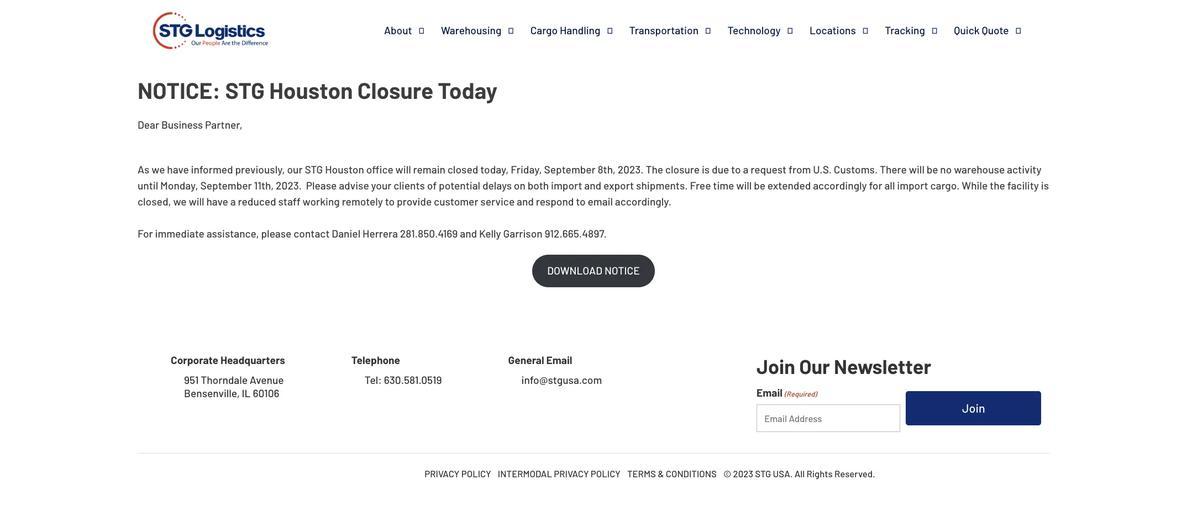 Task type: locate. For each thing, give the bounding box(es) containing it.
1 vertical spatial houston
[[325, 163, 364, 176]]

partner,
[[205, 118, 243, 131]]

© 2023 stg usa. all rights reserved.
[[723, 468, 875, 479]]

and up email
[[584, 179, 601, 192]]

telephone
[[351, 354, 400, 366]]

be
[[927, 163, 938, 176], [754, 179, 765, 192]]

and left kelly
[[460, 227, 477, 240]]

september
[[544, 163, 596, 176], [200, 179, 252, 192]]

2 privacy from the left
[[554, 468, 589, 479]]

0 horizontal spatial import
[[551, 179, 582, 192]]

to right due
[[731, 163, 741, 176]]

be down "request"
[[754, 179, 765, 192]]

0 vertical spatial have
[[167, 163, 189, 176]]

0 horizontal spatial have
[[167, 163, 189, 176]]

0 vertical spatial email
[[546, 354, 572, 366]]

1 horizontal spatial we
[[173, 195, 187, 208]]

please
[[306, 179, 337, 192]]

a left "request"
[[743, 163, 749, 176]]

0 horizontal spatial stg
[[225, 76, 265, 103]]

potential
[[439, 179, 480, 192]]

dear
[[138, 118, 159, 131]]

september down the "informed"
[[200, 179, 252, 192]]

11th,
[[254, 179, 274, 192]]

we down monday,
[[173, 195, 187, 208]]

0 horizontal spatial privacy
[[425, 468, 460, 479]]

working
[[303, 195, 340, 208]]

2 vertical spatial and
[[460, 227, 477, 240]]

0 horizontal spatial a
[[230, 195, 236, 208]]

warehouse
[[954, 163, 1005, 176]]

to down your
[[385, 195, 395, 208]]

have down the "informed"
[[206, 195, 228, 208]]

download
[[547, 264, 602, 277]]

will right time
[[736, 179, 752, 192]]

1 horizontal spatial email
[[757, 386, 783, 399]]

closed,
[[138, 195, 171, 208]]

0 horizontal spatial september
[[200, 179, 252, 192]]

privacy
[[425, 468, 460, 479], [554, 468, 589, 479]]

1 horizontal spatial a
[[743, 163, 749, 176]]

we right as on the left top
[[152, 163, 165, 176]]

closure
[[357, 76, 433, 103]]

reserved.
[[835, 468, 875, 479]]

0 vertical spatial is
[[702, 163, 710, 176]]

all
[[885, 179, 895, 192]]

0 horizontal spatial email
[[546, 354, 572, 366]]

shipments.
[[636, 179, 688, 192]]

houston inside as we have informed previously, our stg houston office will remain closed today, friday, september 8th, 2023. the closure is due to a request from u.s. customs. there will be no warehouse activity until monday, september 11th, 2023.  please advise your clients of potential delays on both import and export shipments. free time will be extended accordingly for all import cargo. while the facility is closed, we will have a reduced staff working remotely to provide customer service and respond to email accordingly.
[[325, 163, 364, 176]]

will right "there"
[[909, 163, 925, 176]]

have up monday,
[[167, 163, 189, 176]]

is right facility
[[1041, 179, 1049, 192]]

1 vertical spatial and
[[517, 195, 534, 208]]

0 vertical spatial and
[[584, 179, 601, 192]]

and
[[584, 179, 601, 192], [517, 195, 534, 208], [460, 227, 477, 240]]

export
[[604, 179, 634, 192]]

we
[[152, 163, 165, 176], [173, 195, 187, 208]]

monday,
[[160, 179, 198, 192]]

be left no
[[927, 163, 938, 176]]

1 vertical spatial have
[[206, 195, 228, 208]]

activity
[[1007, 163, 1042, 176]]

have
[[167, 163, 189, 176], [206, 195, 228, 208]]

immediate
[[155, 227, 204, 240]]

2 import from the left
[[897, 179, 928, 192]]

1 vertical spatial a
[[230, 195, 236, 208]]

import right 'all'
[[897, 179, 928, 192]]

the
[[646, 163, 663, 176]]

1 horizontal spatial policy
[[591, 468, 621, 479]]

dear business partner,
[[138, 118, 243, 131]]

thorndale
[[201, 373, 248, 386]]

policy left intermodal
[[461, 468, 491, 479]]

1 horizontal spatial september
[[544, 163, 596, 176]]

september up respond at the left top of page
[[544, 163, 596, 176]]

business
[[161, 118, 203, 131]]

&
[[658, 468, 664, 479]]

locations
[[810, 24, 856, 36]]

contact
[[294, 227, 330, 240]]

info@stgusa.com
[[521, 373, 602, 386]]

1 policy from the left
[[461, 468, 491, 479]]

email up 'info@stgusa.com'
[[546, 354, 572, 366]]

0 horizontal spatial policy
[[461, 468, 491, 479]]

while
[[962, 179, 988, 192]]

1 horizontal spatial be
[[927, 163, 938, 176]]

912.665.4897.
[[545, 227, 607, 240]]

herrera
[[363, 227, 398, 240]]

quick quote link
[[954, 24, 1038, 37]]

2 horizontal spatial stg
[[755, 468, 771, 479]]

stg up 'please'
[[305, 163, 323, 176]]

cargo handling
[[530, 24, 600, 36]]

terms & conditions
[[627, 468, 717, 479]]

friday,
[[511, 163, 542, 176]]

warehousing
[[441, 24, 501, 36]]

of
[[427, 179, 437, 192]]

remotely
[[342, 195, 383, 208]]

clients
[[394, 179, 425, 192]]

1 vertical spatial is
[[1041, 179, 1049, 192]]

1 horizontal spatial is
[[1041, 179, 1049, 192]]

terms
[[627, 468, 656, 479]]

request
[[751, 163, 786, 176]]

(required)
[[784, 389, 817, 398]]

stg up partner,
[[225, 76, 265, 103]]

1 horizontal spatial have
[[206, 195, 228, 208]]

assistance,
[[207, 227, 259, 240]]

general
[[508, 354, 544, 366]]

extended
[[768, 179, 811, 192]]

is left due
[[702, 163, 710, 176]]

until
[[138, 179, 158, 192]]

notice: stg houston closure today
[[138, 76, 498, 103]]

0 vertical spatial we
[[152, 163, 165, 176]]

policy left terms
[[591, 468, 621, 479]]

tel: 630.581.0519 link
[[351, 373, 442, 387]]

to left email
[[576, 195, 586, 208]]

u.s.
[[813, 163, 832, 176]]

stg left usa.
[[755, 468, 771, 479]]

il
[[242, 387, 251, 399]]

email down join
[[757, 386, 783, 399]]

1 vertical spatial we
[[173, 195, 187, 208]]

2 vertical spatial stg
[[755, 468, 771, 479]]

notice:
[[138, 76, 221, 103]]

time
[[713, 179, 734, 192]]

1 horizontal spatial import
[[897, 179, 928, 192]]

kelly
[[479, 227, 501, 240]]

will up clients at the top left of the page
[[395, 163, 411, 176]]

0 vertical spatial a
[[743, 163, 749, 176]]

1 horizontal spatial stg
[[305, 163, 323, 176]]

join our newsletter
[[757, 354, 931, 378]]

conditions
[[666, 468, 717, 479]]

import up respond at the left top of page
[[551, 179, 582, 192]]

privacy policy link
[[425, 468, 491, 479]]

1 vertical spatial stg
[[305, 163, 323, 176]]

staff
[[278, 195, 301, 208]]

stg usa image
[[149, 0, 272, 65]]

to
[[731, 163, 741, 176], [385, 195, 395, 208], [576, 195, 586, 208]]

will down monday,
[[189, 195, 204, 208]]

today
[[438, 76, 498, 103]]

intermodal privacy policy
[[498, 468, 621, 479]]

0 horizontal spatial is
[[702, 163, 710, 176]]

1 horizontal spatial privacy
[[554, 468, 589, 479]]

1 vertical spatial email
[[757, 386, 783, 399]]

headquarters
[[220, 354, 285, 366]]

our
[[799, 354, 830, 378]]

import
[[551, 179, 582, 192], [897, 179, 928, 192]]

and down on in the top left of the page
[[517, 195, 534, 208]]

None submit
[[906, 391, 1041, 425]]

1 vertical spatial be
[[754, 179, 765, 192]]

customer
[[434, 195, 478, 208]]

policy
[[461, 468, 491, 479], [591, 468, 621, 479]]

a left reduced
[[230, 195, 236, 208]]

as
[[138, 163, 149, 176]]



Task type: vqa. For each thing, say whether or not it's contained in the screenshot.
office
yes



Task type: describe. For each thing, give the bounding box(es) containing it.
please
[[261, 227, 291, 240]]

bensenville,
[[184, 387, 240, 399]]

quick quote
[[954, 24, 1009, 36]]

0 vertical spatial september
[[544, 163, 596, 176]]

corporate headquarters
[[171, 354, 285, 366]]

notice: stg houston closure today article
[[138, 76, 1050, 287]]

Email Address email field
[[757, 404, 900, 432]]

locations link
[[810, 24, 885, 37]]

the
[[990, 179, 1005, 192]]

technology
[[728, 24, 781, 36]]

download notice
[[547, 264, 640, 277]]

630.581.0519
[[384, 373, 442, 386]]

join
[[757, 354, 795, 378]]

daniel
[[332, 227, 360, 240]]

cargo handling link
[[530, 24, 629, 37]]

tel: 630.581.0519
[[365, 373, 442, 386]]

advise
[[339, 179, 369, 192]]

email
[[588, 195, 613, 208]]

handling
[[560, 24, 600, 36]]

all
[[795, 468, 805, 479]]

1 import from the left
[[551, 179, 582, 192]]

intermodal
[[498, 468, 552, 479]]

transportation link
[[629, 24, 728, 37]]

delays
[[482, 179, 512, 192]]

1 vertical spatial september
[[200, 179, 252, 192]]

2 horizontal spatial to
[[731, 163, 741, 176]]

closure
[[665, 163, 700, 176]]

terms & conditions link
[[627, 468, 717, 479]]

our
[[287, 163, 303, 176]]

garrison
[[503, 227, 543, 240]]

2023.
[[618, 163, 644, 176]]

provide
[[397, 195, 432, 208]]

reduced
[[238, 195, 276, 208]]

0 horizontal spatial and
[[460, 227, 477, 240]]

email (required)
[[757, 386, 817, 399]]

free
[[690, 179, 711, 192]]

0 horizontal spatial be
[[754, 179, 765, 192]]

tracking
[[885, 24, 925, 36]]

1 horizontal spatial and
[[517, 195, 534, 208]]

about link
[[384, 24, 441, 37]]

privacy policy
[[425, 468, 491, 479]]

your
[[371, 179, 392, 192]]

office
[[366, 163, 393, 176]]

transportation
[[629, 24, 699, 36]]

about
[[384, 24, 412, 36]]

newsletter
[[834, 354, 931, 378]]

1 horizontal spatial to
[[576, 195, 586, 208]]

download notice link
[[532, 255, 655, 287]]

2 policy from the left
[[591, 468, 621, 479]]

0 horizontal spatial we
[[152, 163, 165, 176]]

corporate
[[171, 354, 218, 366]]

0 vertical spatial be
[[927, 163, 938, 176]]

on
[[514, 179, 526, 192]]

0 vertical spatial stg
[[225, 76, 265, 103]]

tel:
[[365, 373, 382, 386]]

cargo.
[[930, 179, 960, 192]]

customs.
[[834, 163, 878, 176]]

quick
[[954, 24, 980, 36]]

8th,
[[598, 163, 616, 176]]

previously,
[[235, 163, 285, 176]]

notice
[[605, 264, 640, 277]]

remain closed
[[413, 163, 478, 176]]

warehousing link
[[441, 24, 530, 37]]

today,
[[480, 163, 509, 176]]

service
[[480, 195, 515, 208]]

no
[[940, 163, 952, 176]]

0 vertical spatial houston
[[269, 76, 353, 103]]

2023
[[733, 468, 753, 479]]

cargo
[[530, 24, 558, 36]]

stg inside as we have informed previously, our stg houston office will remain closed today, friday, september 8th, 2023. the closure is due to a request from u.s. customs. there will be no warehouse activity until monday, september 11th, 2023.  please advise your clients of potential delays on both import and export shipments. free time will be extended accordingly for all import cargo. while the facility is closed, we will have a reduced staff working remotely to provide customer service and respond to email accordingly.
[[305, 163, 323, 176]]

quote
[[982, 24, 1009, 36]]

1 privacy from the left
[[425, 468, 460, 479]]

stg inside join our newsletter footer
[[755, 468, 771, 479]]

for
[[138, 227, 153, 240]]

0 horizontal spatial to
[[385, 195, 395, 208]]

technology link
[[728, 24, 810, 37]]

join our newsletter footer
[[0, 320, 1187, 493]]

general email
[[508, 354, 572, 366]]

intermodal privacy policy link
[[498, 468, 621, 479]]

info@stgusa.com link
[[508, 373, 602, 387]]

due
[[712, 163, 729, 176]]

none submit inside join our newsletter footer
[[906, 391, 1041, 425]]

2 horizontal spatial and
[[584, 179, 601, 192]]

rights
[[807, 468, 833, 479]]

accordingly
[[813, 179, 867, 192]]

both
[[528, 179, 549, 192]]



